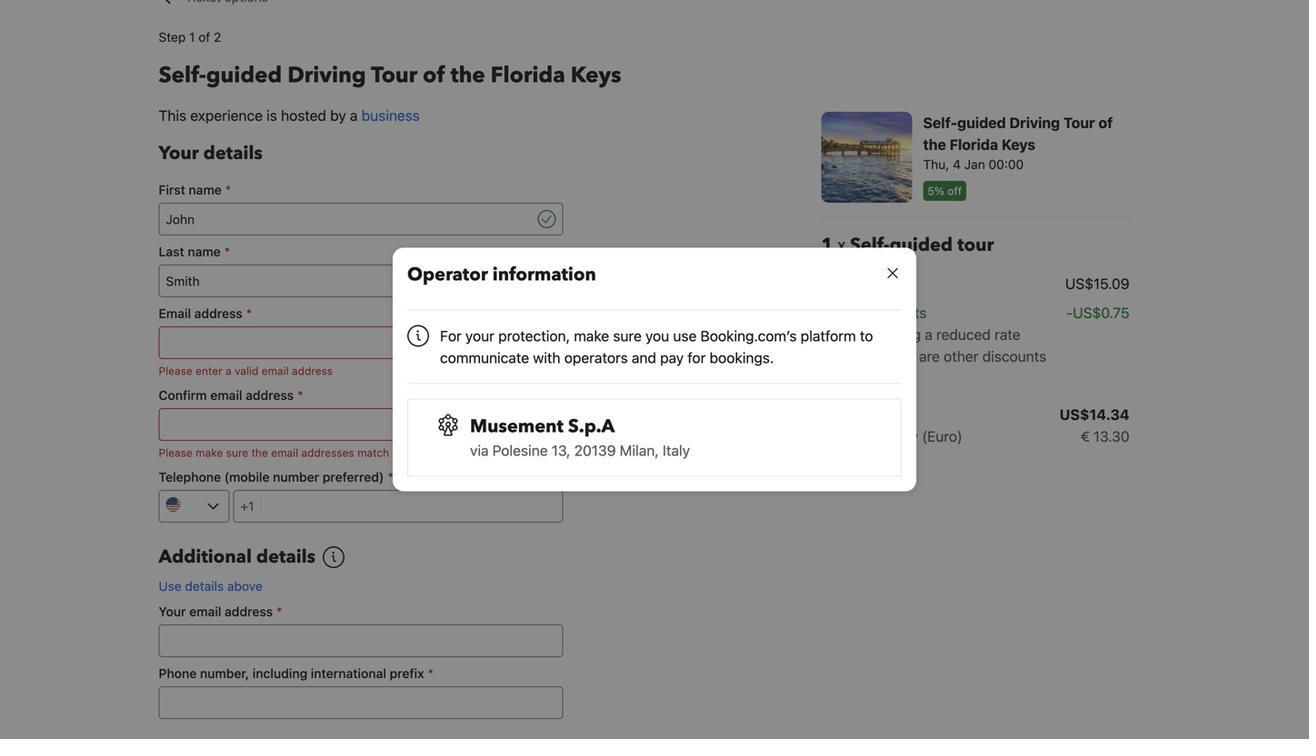Task type: vqa. For each thing, say whether or not it's contained in the screenshot.
Your
yes



Task type: locate. For each thing, give the bounding box(es) containing it.
1 horizontal spatial a
[[350, 107, 358, 124]]

first name *
[[159, 182, 231, 197]]

please up telephone
[[159, 447, 193, 459]]

0 horizontal spatial of
[[199, 30, 210, 45]]

2 vertical spatial the
[[252, 447, 268, 459]]

1 horizontal spatial driving
[[1010, 114, 1061, 131]]

2
[[214, 30, 221, 45]]

sure inside "alert"
[[226, 447, 248, 459]]

0 vertical spatial 𝗑
[[838, 233, 846, 258]]

communicate
[[440, 349, 529, 367]]

italy
[[663, 442, 690, 459]]

s.p.a
[[568, 414, 615, 439]]

1 vertical spatial discounts
[[983, 348, 1047, 365]]

guided up jan
[[958, 114, 1007, 131]]

details up above
[[256, 545, 316, 570]]

1 vertical spatial name
[[188, 244, 221, 259]]

sure up and
[[613, 327, 642, 345]]

1 up other
[[822, 275, 828, 292]]

1 vertical spatial make
[[196, 447, 223, 459]]

1 for 1 𝗑 regular
[[822, 275, 828, 292]]

address inside alert
[[292, 365, 333, 377]]

1 vertical spatial sure
[[226, 447, 248, 459]]

please inside "alert"
[[159, 447, 193, 459]]

make
[[574, 327, 610, 345], [196, 447, 223, 459]]

0 vertical spatial the
[[451, 60, 485, 91]]

2 horizontal spatial self-
[[924, 114, 958, 131]]

details down additional at the bottom of the page
[[185, 579, 224, 594]]

0 horizontal spatial sure
[[226, 447, 248, 459]]

𝗑 up other
[[832, 275, 838, 292]]

discounts
[[863, 304, 927, 322], [983, 348, 1047, 365]]

address
[[194, 306, 243, 321], [292, 365, 333, 377], [246, 388, 294, 403], [225, 604, 273, 619]]

0 horizontal spatial the
[[252, 447, 268, 459]]

1 horizontal spatial florida
[[950, 136, 999, 153]]

polesine
[[493, 442, 548, 459]]

florida
[[491, 60, 566, 91], [950, 136, 999, 153]]

self-guided driving tour of the florida keys up 00:00
[[924, 114, 1114, 153]]

your for your email address *
[[159, 604, 186, 619]]

2 vertical spatial guided
[[890, 233, 953, 258]]

2 your from the top
[[159, 604, 186, 619]]

0 vertical spatial self-guided driving tour of the florida keys
[[159, 60, 622, 91]]

please enter a valid email address alert
[[159, 363, 563, 379]]

address down above
[[225, 604, 273, 619]]

1 for 1 𝗑 self-guided tour
[[822, 233, 833, 258]]

operator information
[[407, 262, 596, 287]]

guided
[[206, 60, 282, 91], [958, 114, 1007, 131], [890, 233, 953, 258]]

0 vertical spatial a
[[350, 107, 358, 124]]

1 horizontal spatial keys
[[1002, 136, 1036, 153]]

guided left tour
[[890, 233, 953, 258]]

the inside please make sure the email addresses match "alert"
[[252, 447, 268, 459]]

1 vertical spatial please
[[159, 447, 193, 459]]

1 vertical spatial of
[[423, 60, 445, 91]]

local
[[822, 428, 857, 445]]

1 vertical spatial a
[[925, 326, 933, 343]]

us$0.75
[[1073, 304, 1130, 322]]

2 horizontal spatial a
[[925, 326, 933, 343]]

0 vertical spatial sure
[[613, 327, 642, 345]]

make up operators
[[574, 327, 610, 345]]

0 horizontal spatial tour
[[371, 60, 418, 91]]

0 vertical spatial tour
[[371, 60, 418, 91]]

0 horizontal spatial discounts
[[863, 304, 927, 322]]

2 please from the top
[[159, 447, 193, 459]]

please enter a valid email address
[[159, 365, 333, 377]]

sure inside for your protection, make sure you use booking.com's platform to communicate with operators and pay for bookings.
[[613, 327, 642, 345]]

you
[[646, 327, 670, 345]]

a right by
[[350, 107, 358, 124]]

your down "use"
[[159, 604, 186, 619]]

* up including
[[277, 604, 282, 619]]

details down experience
[[203, 141, 263, 166]]

for
[[688, 349, 706, 367]]

1 please from the top
[[159, 365, 193, 377]]

0 vertical spatial are
[[850, 326, 871, 343]]

1 up the 1 𝗑 regular
[[822, 233, 833, 258]]

name
[[189, 182, 222, 197], [188, 244, 221, 259]]

self-guided driving tour of the florida keys up business
[[159, 60, 622, 91]]

0 vertical spatial discounts
[[863, 304, 927, 322]]

email address *
[[159, 306, 252, 321]]

1 vertical spatial 1
[[822, 233, 833, 258]]

1 horizontal spatial make
[[574, 327, 610, 345]]

𝗑 up the 1 𝗑 regular
[[838, 233, 846, 258]]

1 vertical spatial guided
[[958, 114, 1007, 131]]

1 horizontal spatial self-
[[850, 233, 890, 258]]

a
[[350, 107, 358, 124], [925, 326, 933, 343], [226, 365, 232, 377]]

for your protection, make sure you use booking.com's platform to communicate with operators and pay for bookings.
[[440, 327, 874, 367]]

driving up by
[[288, 60, 366, 91]]

1 horizontal spatial the
[[451, 60, 485, 91]]

𝗑
[[838, 233, 846, 258], [832, 275, 838, 292]]

sure
[[613, 327, 642, 345], [226, 447, 248, 459]]

0 vertical spatial florida
[[491, 60, 566, 91]]

email right the valid
[[262, 365, 289, 377]]

a right getting
[[925, 326, 933, 343]]

international
[[311, 666, 386, 681]]

1 horizontal spatial tour
[[1064, 114, 1096, 131]]

0 vertical spatial make
[[574, 327, 610, 345]]

self- down "step 1 of 2"
[[159, 60, 206, 91]]

0 horizontal spatial a
[[226, 365, 232, 377]]

self-guided driving tour of the florida keys
[[159, 60, 622, 91], [924, 114, 1114, 153]]

1 horizontal spatial sure
[[613, 327, 642, 345]]

and
[[632, 349, 657, 367]]

name right first
[[189, 182, 222, 197]]

a for getting
[[925, 326, 933, 343]]

your up first
[[159, 141, 199, 166]]

driving
[[288, 60, 366, 91], [1010, 114, 1061, 131]]

0 vertical spatial keys
[[571, 60, 622, 91]]

tour
[[958, 233, 994, 258]]

discounts down rate
[[983, 348, 1047, 365]]

0 horizontal spatial make
[[196, 447, 223, 459]]

email down use details above link at the bottom left of the page
[[189, 604, 221, 619]]

this
[[159, 107, 187, 124]]

telephone
[[159, 470, 221, 485]]

musement
[[470, 414, 564, 439]]

1 horizontal spatial of
[[423, 60, 445, 91]]

0 vertical spatial your
[[159, 141, 199, 166]]

make up telephone
[[196, 447, 223, 459]]

a for by
[[350, 107, 358, 124]]

email
[[262, 365, 289, 377], [210, 388, 242, 403], [271, 447, 298, 459], [189, 604, 221, 619]]

*
[[225, 182, 231, 197], [224, 244, 230, 259], [246, 306, 252, 321], [298, 388, 303, 403], [388, 470, 394, 485], [277, 604, 282, 619], [428, 666, 434, 681]]

self- up regular
[[850, 233, 890, 258]]

email up telephone (mobile number preferred) *
[[271, 447, 298, 459]]

1 vertical spatial self-guided driving tour of the florida keys
[[924, 114, 1114, 153]]

1 vertical spatial tour
[[1064, 114, 1096, 131]]

0 horizontal spatial self-
[[159, 60, 206, 91]]

tour
[[371, 60, 418, 91], [1064, 114, 1096, 131]]

please for confirm
[[159, 447, 193, 459]]

0 vertical spatial details
[[203, 141, 263, 166]]

a left the valid
[[226, 365, 232, 377]]

please inside alert
[[159, 365, 193, 377]]

2 horizontal spatial guided
[[958, 114, 1007, 131]]

the
[[451, 60, 485, 91], [924, 136, 947, 153], [252, 447, 268, 459]]

a inside other discounts you are getting a reduced rate because there are other discounts available.
[[925, 326, 933, 343]]

protection,
[[499, 327, 570, 345]]

1 vertical spatial are
[[920, 348, 940, 365]]

0 vertical spatial driving
[[288, 60, 366, 91]]

other
[[822, 304, 859, 322]]

1 vertical spatial keys
[[1002, 136, 1036, 153]]

please up confirm
[[159, 365, 193, 377]]

address right the valid
[[292, 365, 333, 377]]

1 horizontal spatial guided
[[890, 233, 953, 258]]

* down the your details
[[225, 182, 231, 197]]

enter
[[196, 365, 223, 377]]

1 right step
[[189, 30, 195, 45]]

are up the because
[[850, 326, 871, 343]]

us$15.09
[[1066, 275, 1130, 292]]

discounts up getting
[[863, 304, 927, 322]]

1 vertical spatial details
[[256, 545, 316, 570]]

0 vertical spatial self-
[[159, 60, 206, 91]]

is
[[267, 107, 277, 124]]

getting
[[875, 326, 921, 343]]

driving up 00:00
[[1010, 114, 1061, 131]]

email down enter
[[210, 388, 242, 403]]

please make sure the email addresses match alert
[[159, 445, 563, 461]]

1 vertical spatial 𝗑
[[832, 275, 838, 292]]

bookings.
[[710, 349, 774, 367]]

0 vertical spatial of
[[199, 30, 210, 45]]

number
[[273, 470, 319, 485]]

off
[[948, 185, 962, 197]]

0 horizontal spatial keys
[[571, 60, 622, 91]]

0 vertical spatial name
[[189, 182, 222, 197]]

email
[[159, 306, 191, 321]]

self- up thu,
[[924, 114, 958, 131]]

prefix
[[390, 666, 424, 681]]

1 𝗑 self-guided tour
[[822, 233, 994, 258]]

other
[[944, 348, 979, 365]]

0 horizontal spatial guided
[[206, 60, 282, 91]]

1 vertical spatial your
[[159, 604, 186, 619]]

name right last
[[188, 244, 221, 259]]

2 vertical spatial self-
[[850, 233, 890, 258]]

preferred)
[[323, 470, 384, 485]]

1
[[189, 30, 195, 45], [822, 233, 833, 258], [822, 275, 828, 292]]

2 vertical spatial a
[[226, 365, 232, 377]]

2 vertical spatial 1
[[822, 275, 828, 292]]

last
[[159, 244, 184, 259]]

2 vertical spatial of
[[1099, 114, 1114, 131]]

guided up experience
[[206, 60, 282, 91]]

sure up the (mobile
[[226, 447, 248, 459]]

-
[[1067, 304, 1073, 322]]

2 vertical spatial details
[[185, 579, 224, 594]]

your
[[159, 141, 199, 166], [159, 604, 186, 619]]

0 horizontal spatial driving
[[288, 60, 366, 91]]

hosted
[[281, 107, 327, 124]]

are right there
[[920, 348, 940, 365]]

self-
[[159, 60, 206, 91], [924, 114, 958, 131], [850, 233, 890, 258]]

0 vertical spatial please
[[159, 365, 193, 377]]

use details above
[[159, 579, 263, 594]]

1 your from the top
[[159, 141, 199, 166]]

1 vertical spatial the
[[924, 136, 947, 153]]



Task type: describe. For each thing, give the bounding box(es) containing it.
* up the valid
[[246, 306, 252, 321]]

5% off
[[928, 185, 962, 197]]

including
[[253, 666, 308, 681]]

name for last name
[[188, 244, 221, 259]]

1 𝗑 regular
[[822, 275, 892, 292]]

details for your
[[203, 141, 263, 166]]

local currency (euro)
[[822, 428, 963, 445]]

us$14.34
[[1060, 406, 1130, 423]]

thu,
[[924, 157, 950, 172]]

with
[[533, 349, 561, 367]]

other discounts you are getting a reduced rate because there are other discounts available.
[[822, 304, 1047, 387]]

available.
[[822, 370, 883, 387]]

your
[[466, 327, 495, 345]]

-us$0.75
[[1067, 304, 1130, 322]]

0 horizontal spatial florida
[[491, 60, 566, 91]]

please for email
[[159, 365, 193, 377]]

use
[[673, 327, 697, 345]]

operators
[[565, 349, 628, 367]]

operator information dialog
[[371, 226, 939, 513]]

2 horizontal spatial the
[[924, 136, 947, 153]]

reduced
[[937, 326, 991, 343]]

your email address *
[[159, 604, 282, 619]]

milan,
[[620, 442, 659, 459]]

your details
[[159, 141, 263, 166]]

1 horizontal spatial discounts
[[983, 348, 1047, 365]]

confirm
[[159, 388, 207, 403]]

make inside "alert"
[[196, 447, 223, 459]]

there
[[881, 348, 916, 365]]

booking.com's
[[701, 327, 797, 345]]

𝗑 for regular
[[832, 275, 838, 292]]

telephone (mobile number preferred) *
[[159, 470, 394, 485]]

business link
[[362, 107, 420, 124]]

phone number, including international prefix *
[[159, 666, 434, 681]]

by
[[330, 107, 346, 124]]

1 vertical spatial self-
[[924, 114, 958, 131]]

confirm email address *
[[159, 388, 303, 403]]

00:00
[[989, 157, 1024, 172]]

above
[[227, 579, 263, 594]]

addresses
[[302, 447, 354, 459]]

because
[[822, 348, 878, 365]]

pay
[[660, 349, 684, 367]]

platform
[[801, 327, 857, 345]]

use
[[159, 579, 182, 594]]

1 vertical spatial florida
[[950, 136, 999, 153]]

first
[[159, 182, 185, 197]]

operator
[[407, 262, 488, 287]]

last name *
[[159, 244, 230, 259]]

0 horizontal spatial self-guided driving tour of the florida keys
[[159, 60, 622, 91]]

0 vertical spatial guided
[[206, 60, 282, 91]]

name for first name
[[189, 182, 222, 197]]

details for additional
[[256, 545, 316, 570]]

𝗑 for self-
[[838, 233, 846, 258]]

email inside alert
[[262, 365, 289, 377]]

you
[[822, 326, 846, 343]]

details for use
[[185, 579, 224, 594]]

via
[[470, 442, 489, 459]]

number,
[[200, 666, 249, 681]]

experience
[[190, 107, 263, 124]]

a inside alert
[[226, 365, 232, 377]]

to
[[860, 327, 874, 345]]

this experience is hosted by a business
[[159, 107, 420, 124]]

rate
[[995, 326, 1021, 343]]

jan
[[965, 157, 986, 172]]

additional
[[159, 545, 252, 570]]

information
[[493, 262, 596, 287]]

(euro)
[[922, 428, 963, 445]]

address down the valid
[[246, 388, 294, 403]]

1 horizontal spatial are
[[920, 348, 940, 365]]

keys inside the self-guided driving tour of the florida keys
[[1002, 136, 1036, 153]]

0 horizontal spatial are
[[850, 326, 871, 343]]

valid
[[235, 365, 259, 377]]

currency
[[860, 428, 919, 445]]

1 vertical spatial driving
[[1010, 114, 1061, 131]]

make inside for your protection, make sure you use booking.com's platform to communicate with operators and pay for bookings.
[[574, 327, 610, 345]]

1 horizontal spatial self-guided driving tour of the florida keys
[[924, 114, 1114, 153]]

13,
[[552, 442, 571, 459]]

step
[[159, 30, 186, 45]]

* right prefix
[[428, 666, 434, 681]]

4
[[953, 157, 961, 172]]

0 vertical spatial 1
[[189, 30, 195, 45]]

(mobile
[[224, 470, 270, 485]]

please make sure the email addresses match
[[159, 447, 389, 459]]

* down please enter a valid email address
[[298, 388, 303, 403]]

email inside "alert"
[[271, 447, 298, 459]]

2 horizontal spatial of
[[1099, 114, 1114, 131]]

20139
[[575, 442, 616, 459]]

use details above link
[[159, 579, 263, 594]]

musement s.p.a via polesine 13, 20139 milan, italy
[[470, 414, 690, 459]]

* down match
[[388, 470, 394, 485]]

for
[[440, 327, 462, 345]]

step 1 of 2
[[159, 30, 221, 45]]

match
[[358, 447, 389, 459]]

your for your details
[[159, 141, 199, 166]]

€ 13.30
[[1081, 428, 1130, 445]]

tour inside the self-guided driving tour of the florida keys
[[1064, 114, 1096, 131]]

address right email on the top of page
[[194, 306, 243, 321]]

* right last
[[224, 244, 230, 259]]

business
[[362, 107, 420, 124]]

additional details
[[159, 545, 316, 570]]

phone
[[159, 666, 197, 681]]

5%
[[928, 185, 945, 197]]

thu, 4 jan 00:00
[[924, 157, 1024, 172]]



